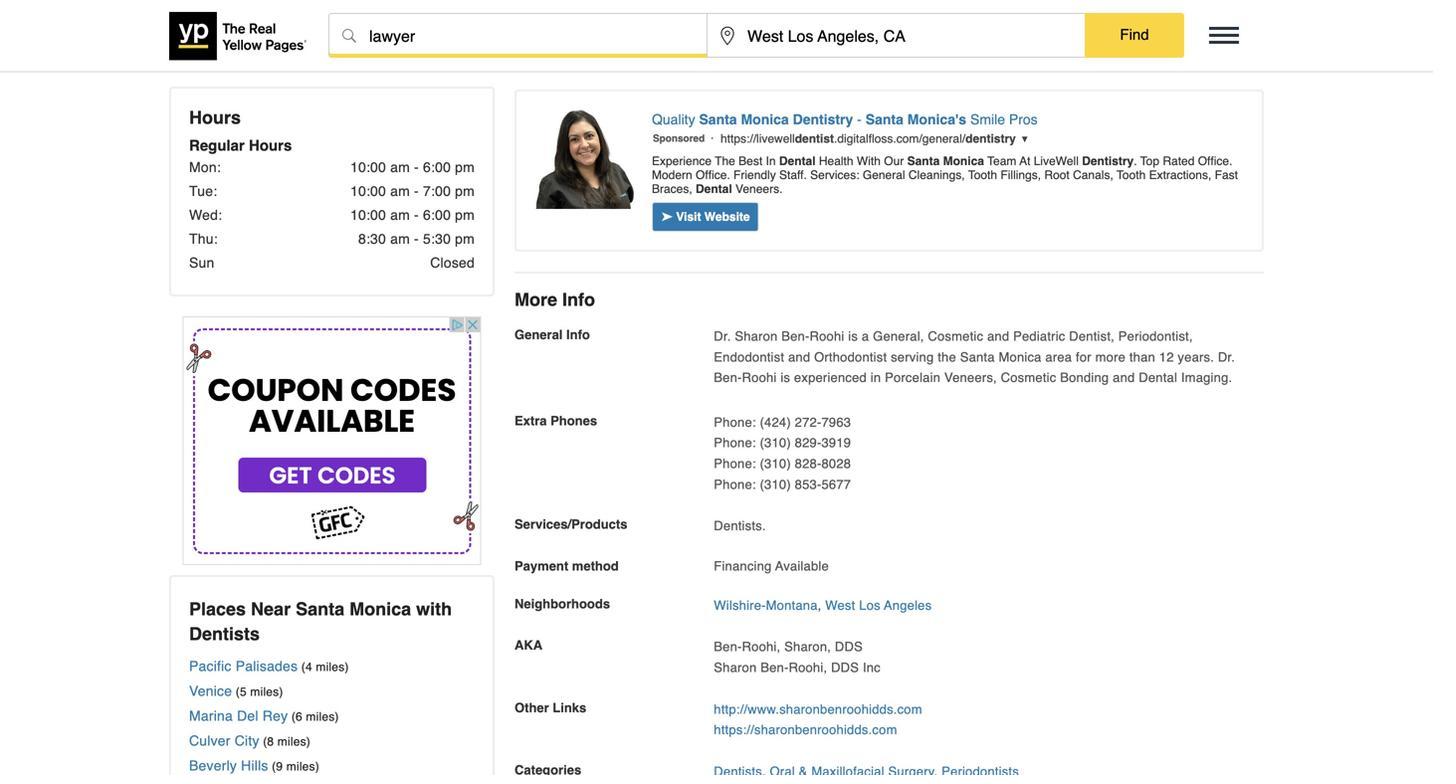 Task type: describe. For each thing, give the bounding box(es) containing it.
business
[[351, 15, 413, 31]]

neighborhoods
[[515, 597, 610, 612]]

specialties:
[[582, 36, 654, 51]]

specialty:
[[544, 5, 605, 20]]

orthodontist
[[815, 350, 888, 365]]

pm for wed:
[[455, 207, 475, 223]]

montana
[[766, 598, 818, 613]]

ben- up endodontist
[[782, 329, 810, 344]]

info for general info
[[567, 328, 590, 343]]

1 horizontal spatial general
[[749, 36, 796, 51]]

1 horizontal spatial roohi
[[810, 329, 845, 344]]

more info
[[515, 290, 595, 310]]

.
[[763, 519, 766, 534]]

0 horizontal spatial cosmetic
[[929, 329, 984, 344]]

general,
[[873, 329, 925, 344]]

monica inside places near santa monica with dentists
[[350, 599, 411, 620]]

in
[[871, 371, 882, 385]]

culver city link
[[189, 733, 260, 749]]

(424)
[[760, 415, 792, 430]]

area
[[1046, 350, 1073, 365]]

del
[[237, 709, 259, 724]]

7963
[[822, 415, 852, 430]]

serving
[[891, 350, 935, 365]]

dentist, inside dr. sharon ben-roohi is a general, cosmetic and pediatric dentist, periodontist, endodontist and orthodontist serving the santa monica area for more than 12 years. dr. ben-roohi is experienced in porcelain veneers, cosmetic bonding and dental imaging.
[[1070, 329, 1115, 344]]

5677
[[822, 477, 852, 492]]

- for thu:
[[414, 231, 419, 247]]

3 (310) from the top
[[760, 477, 792, 492]]

wilshire-montana , west los angeles
[[714, 598, 932, 613]]

8028
[[822, 457, 852, 472]]

rey
[[263, 709, 288, 724]]

sharon,
[[785, 640, 832, 655]]

near
[[251, 599, 291, 620]]

available
[[776, 559, 829, 574]]

dentists inside places near santa monica with dentists
[[189, 624, 260, 645]]

the
[[938, 350, 957, 365]]

1 horizontal spatial and
[[988, 329, 1010, 344]]

imaging.
[[1182, 371, 1233, 385]]

am for thu:
[[390, 231, 410, 247]]

claim this business link
[[189, 3, 475, 43]]

marina
[[189, 709, 233, 724]]

0 horizontal spatial dr.
[[714, 329, 731, 344]]

extra phones
[[515, 414, 598, 429]]

mon:
[[189, 159, 221, 175]]

angeles
[[885, 598, 932, 613]]

miles) up rey
[[250, 686, 283, 700]]

aka
[[515, 638, 543, 653]]

4 phone: from the top
[[714, 477, 757, 492]]

payment method
[[515, 559, 619, 574]]

sub-
[[515, 5, 544, 20]]

853-
[[795, 477, 822, 492]]

the real yellow pages logo image
[[169, 12, 309, 60]]

regular hours
[[189, 137, 292, 154]]

pm for thu:
[[455, 231, 475, 247]]

experienced
[[795, 371, 867, 385]]

dr. sharon ben-roohi is a general, cosmetic and pediatric dentist, periodontist, endodontist and orthodontist serving the santa monica area for more than 12 years. dr. ben-roohi is experienced in porcelain veneers, cosmetic bonding and dental imaging.
[[714, 329, 1236, 385]]

(8
[[263, 735, 274, 749]]

other links
[[515, 701, 587, 716]]

payment
[[515, 559, 569, 574]]

find
[[1121, 26, 1150, 43]]

828-
[[795, 457, 822, 472]]

am for tue:
[[390, 183, 410, 199]]

venice
[[189, 684, 232, 700]]

10:00 am - 6:00 pm for wed:
[[351, 207, 475, 223]]

thu:
[[189, 231, 218, 247]]

for
[[1077, 350, 1092, 365]]

10:00 am - 6:00 pm for mon:
[[351, 159, 475, 175]]

find button
[[1085, 13, 1185, 57]]

claim this business
[[277, 15, 413, 31]]

practice
[[800, 36, 849, 51]]

1 horizontal spatial cosmetic
[[1001, 371, 1057, 385]]

additional specialties: dentist, dental general practice
[[515, 36, 849, 51]]

1 horizontal spatial roohi,
[[789, 661, 828, 676]]

culver
[[189, 733, 231, 749]]

this
[[319, 15, 347, 31]]

venice link
[[189, 684, 232, 700]]

general info
[[515, 328, 590, 343]]

than
[[1130, 350, 1156, 365]]

1 vertical spatial and
[[789, 350, 811, 365]]

dental for care,general,periodontics
[[658, 5, 697, 20]]

(4
[[302, 661, 313, 675]]

regular
[[189, 137, 245, 154]]

financing available
[[714, 559, 829, 574]]

endodontist
[[714, 350, 785, 365]]

more
[[1096, 350, 1126, 365]]

- for wed:
[[414, 207, 419, 223]]

city
[[235, 733, 260, 749]]

https://sharonbenroohidds.com
[[714, 723, 898, 738]]

bonding
[[1061, 371, 1110, 385]]

http://www.sharonbenroohidds.com link
[[714, 702, 923, 717]]

extra
[[515, 414, 547, 429]]

1 vertical spatial dds
[[832, 661, 860, 676]]

1 vertical spatial roohi
[[742, 371, 777, 385]]

1 phone: from the top
[[714, 415, 757, 430]]

12
[[1160, 350, 1175, 365]]

phone: (424) 272-7963 phone: (310) 829-3919 phone: (310) 828-8028 phone: (310) 853-5677
[[714, 415, 852, 492]]

1 (310) from the top
[[760, 436, 792, 451]]

10:00 am - 7:00 pm
[[351, 183, 475, 199]]

8:30 am - 5:30 pm
[[358, 231, 475, 247]]

5:30
[[423, 231, 451, 247]]

am for mon:
[[390, 159, 410, 175]]

west los angeles link
[[826, 598, 932, 613]]

pm for mon:
[[455, 159, 475, 175]]

inc
[[863, 661, 881, 676]]



Task type: locate. For each thing, give the bounding box(es) containing it.
am for wed:
[[390, 207, 410, 223]]

dentists
[[714, 519, 763, 534], [189, 624, 260, 645]]

sub-specialty: primary dental care,general,periodontics (periodontist)
[[515, 5, 942, 20]]

2 vertical spatial 10:00
[[351, 207, 386, 223]]

1 horizontal spatial monica
[[999, 350, 1042, 365]]

0 horizontal spatial dentist,
[[657, 36, 703, 51]]

and
[[988, 329, 1010, 344], [789, 350, 811, 365], [1113, 371, 1136, 385]]

with
[[416, 599, 452, 620]]

0 vertical spatial 10:00
[[351, 159, 386, 175]]

dental for general
[[707, 36, 745, 51]]

dentist, down 'sub-specialty: primary dental care,general,periodontics (periodontist)'
[[657, 36, 703, 51]]

4 am from the top
[[390, 231, 410, 247]]

3 phone: from the top
[[714, 457, 757, 472]]

1 vertical spatial general
[[515, 328, 563, 343]]

0 vertical spatial and
[[988, 329, 1010, 344]]

ben- down endodontist
[[714, 371, 742, 385]]

(9
[[272, 760, 283, 774]]

,
[[818, 598, 822, 613]]

8:30
[[358, 231, 386, 247]]

0 vertical spatial general
[[749, 36, 796, 51]]

santa
[[961, 350, 996, 365], [296, 599, 345, 620]]

Where? text field
[[708, 14, 1085, 58]]

roohi,
[[742, 640, 781, 655], [789, 661, 828, 676]]

roohi, down wilshire-montana link
[[742, 640, 781, 655]]

dds up 'inc'
[[835, 640, 863, 655]]

0 vertical spatial roohi,
[[742, 640, 781, 655]]

10:00 for mon:
[[351, 159, 386, 175]]

financing
[[714, 559, 772, 574]]

1 vertical spatial sharon
[[714, 661, 757, 676]]

1 vertical spatial dentist,
[[1070, 329, 1115, 344]]

sharon up endodontist
[[735, 329, 778, 344]]

closed
[[430, 255, 475, 271]]

0 horizontal spatial monica
[[350, 599, 411, 620]]

general
[[749, 36, 796, 51], [515, 328, 563, 343]]

pm
[[455, 159, 475, 175], [455, 183, 475, 199], [455, 207, 475, 223], [455, 231, 475, 247]]

0 vertical spatial 6:00
[[423, 159, 451, 175]]

4 pm from the top
[[455, 231, 475, 247]]

0 horizontal spatial roohi
[[742, 371, 777, 385]]

1 horizontal spatial santa
[[961, 350, 996, 365]]

marina del rey link
[[189, 709, 288, 724]]

dental
[[658, 5, 697, 20], [707, 36, 745, 51], [1139, 371, 1178, 385]]

6:00 for mon:
[[423, 159, 451, 175]]

10:00 am - 6:00 pm
[[351, 159, 475, 175], [351, 207, 475, 223]]

(310) down (424)
[[760, 436, 792, 451]]

1 vertical spatial roohi,
[[789, 661, 828, 676]]

method
[[572, 559, 619, 574]]

wilshire-
[[714, 598, 766, 613]]

wilshire-montana link
[[714, 598, 818, 613]]

2 am from the top
[[390, 183, 410, 199]]

0 horizontal spatial general
[[515, 328, 563, 343]]

roohi up the orthodontist
[[810, 329, 845, 344]]

santa inside places near santa monica with dentists
[[296, 599, 345, 620]]

0 vertical spatial dental
[[658, 5, 697, 20]]

- for mon:
[[414, 159, 419, 175]]

porcelain
[[885, 371, 941, 385]]

1 vertical spatial hours
[[249, 137, 292, 154]]

0 horizontal spatial roohi,
[[742, 640, 781, 655]]

cosmetic
[[929, 329, 984, 344], [1001, 371, 1057, 385]]

roohi down endodontist
[[742, 371, 777, 385]]

0 vertical spatial cosmetic
[[929, 329, 984, 344]]

cosmetic down area
[[1001, 371, 1057, 385]]

2 10:00 am - 6:00 pm from the top
[[351, 207, 475, 223]]

0 vertical spatial santa
[[961, 350, 996, 365]]

http://www.sharonbenroohidds.com https://sharonbenroohidds.com
[[714, 702, 923, 738]]

dentists .
[[714, 519, 766, 534]]

4 - from the top
[[414, 231, 419, 247]]

dental inside dr. sharon ben-roohi is a general, cosmetic and pediatric dentist, periodontist, endodontist and orthodontist serving the santa monica area for more than 12 years. dr. ben-roohi is experienced in porcelain veneers, cosmetic bonding and dental imaging.
[[1139, 371, 1178, 385]]

general down more
[[515, 328, 563, 343]]

veneers,
[[945, 371, 998, 385]]

0 vertical spatial 10:00 am - 6:00 pm
[[351, 159, 475, 175]]

dentists up financing
[[714, 519, 763, 534]]

other
[[515, 701, 549, 716]]

dentist,
[[657, 36, 703, 51], [1070, 329, 1115, 344]]

0 vertical spatial sharon
[[735, 329, 778, 344]]

0 horizontal spatial santa
[[296, 599, 345, 620]]

0 vertical spatial roohi
[[810, 329, 845, 344]]

2 vertical spatial and
[[1113, 371, 1136, 385]]

(310) left 828- at the bottom right
[[760, 457, 792, 472]]

roohi, down sharon,
[[789, 661, 828, 676]]

more
[[515, 290, 558, 310]]

and down more
[[1113, 371, 1136, 385]]

6:00 up 7:00
[[423, 159, 451, 175]]

(310) left 853-
[[760, 477, 792, 492]]

1 vertical spatial 6:00
[[423, 207, 451, 223]]

pm for tue:
[[455, 183, 475, 199]]

2 vertical spatial dental
[[1139, 371, 1178, 385]]

10:00 am - 6:00 pm up '10:00 am - 7:00 pm'
[[351, 159, 475, 175]]

am left 7:00
[[390, 183, 410, 199]]

1 horizontal spatial hours
[[249, 137, 292, 154]]

1 horizontal spatial is
[[849, 329, 858, 344]]

1 vertical spatial 10:00
[[351, 183, 386, 199]]

Find a business text field
[[330, 14, 707, 58]]

0 vertical spatial dentist,
[[657, 36, 703, 51]]

is
[[849, 329, 858, 344], [781, 371, 791, 385]]

places
[[189, 599, 246, 620]]

dr. up endodontist
[[714, 329, 731, 344]]

829-
[[795, 436, 822, 451]]

2 horizontal spatial dental
[[1139, 371, 1178, 385]]

dental up "additional specialties: dentist, dental general practice"
[[658, 5, 697, 20]]

(periodontist)
[[862, 5, 942, 20]]

sharon down wilshire-
[[714, 661, 757, 676]]

6:00 for wed:
[[423, 207, 451, 223]]

1 10:00 am - 6:00 pm from the top
[[351, 159, 475, 175]]

0 vertical spatial dds
[[835, 640, 863, 655]]

dds left 'inc'
[[832, 661, 860, 676]]

beverly hills link
[[189, 758, 268, 774]]

hills
[[241, 758, 268, 774]]

2 vertical spatial (310)
[[760, 477, 792, 492]]

miles) right (6
[[306, 711, 339, 724]]

wed:
[[189, 207, 222, 223]]

additional
[[515, 36, 578, 51]]

1 10:00 from the top
[[351, 159, 386, 175]]

6:00
[[423, 159, 451, 175], [423, 207, 451, 223]]

- up '10:00 am - 7:00 pm'
[[414, 159, 419, 175]]

miles) down (6
[[278, 735, 311, 749]]

dentists down places
[[189, 624, 260, 645]]

general down care,general,periodontics
[[749, 36, 796, 51]]

1 vertical spatial 10:00 am - 6:00 pm
[[351, 207, 475, 223]]

2 - from the top
[[414, 183, 419, 199]]

sharon
[[735, 329, 778, 344], [714, 661, 757, 676]]

1 horizontal spatial dentist,
[[1070, 329, 1115, 344]]

(6
[[292, 711, 303, 724]]

los
[[860, 598, 881, 613]]

santa up veneers,
[[961, 350, 996, 365]]

tue:
[[189, 183, 217, 199]]

pediatric
[[1014, 329, 1066, 344]]

phones
[[551, 414, 598, 429]]

10:00 for tue:
[[351, 183, 386, 199]]

1 vertical spatial info
[[567, 328, 590, 343]]

1 vertical spatial dentists
[[189, 624, 260, 645]]

sharon inside ben-roohi, sharon, dds sharon ben-roohi, dds inc
[[714, 661, 757, 676]]

and up experienced
[[789, 350, 811, 365]]

272-
[[795, 415, 822, 430]]

0 horizontal spatial dental
[[658, 5, 697, 20]]

0 vertical spatial dr.
[[714, 329, 731, 344]]

ben-roohi, sharon, dds sharon ben-roohi, dds inc
[[714, 640, 881, 676]]

2 phone: from the top
[[714, 436, 757, 451]]

advertisement region
[[183, 317, 481, 566]]

1 vertical spatial cosmetic
[[1001, 371, 1057, 385]]

- for tue:
[[414, 183, 419, 199]]

1 horizontal spatial dr.
[[1219, 350, 1236, 365]]

1 vertical spatial is
[[781, 371, 791, 385]]

hours up regular
[[189, 108, 241, 128]]

0 horizontal spatial is
[[781, 371, 791, 385]]

and left pediatric
[[988, 329, 1010, 344]]

1 vertical spatial dr.
[[1219, 350, 1236, 365]]

dr. up imaging.
[[1219, 350, 1236, 365]]

1 - from the top
[[414, 159, 419, 175]]

0 horizontal spatial dentists
[[189, 624, 260, 645]]

- up 8:30 am - 5:30 pm
[[414, 207, 419, 223]]

places near santa monica with dentists
[[189, 599, 452, 645]]

monica
[[999, 350, 1042, 365], [350, 599, 411, 620]]

2 10:00 from the top
[[351, 183, 386, 199]]

0 vertical spatial hours
[[189, 108, 241, 128]]

primary
[[608, 5, 654, 20]]

is down endodontist
[[781, 371, 791, 385]]

(5
[[236, 686, 247, 700]]

info down more info
[[567, 328, 590, 343]]

hours
[[189, 108, 241, 128], [249, 137, 292, 154]]

roohi
[[810, 329, 845, 344], [742, 371, 777, 385]]

10:00
[[351, 159, 386, 175], [351, 183, 386, 199], [351, 207, 386, 223]]

pacific palisades link
[[189, 659, 298, 675]]

1 horizontal spatial dental
[[707, 36, 745, 51]]

ben- down sharon,
[[761, 661, 789, 676]]

- left 5:30
[[414, 231, 419, 247]]

3 10:00 from the top
[[351, 207, 386, 223]]

dental down "12"
[[1139, 371, 1178, 385]]

periodontist,
[[1119, 329, 1194, 344]]

1 vertical spatial dental
[[707, 36, 745, 51]]

santa inside dr. sharon ben-roohi is a general, cosmetic and pediatric dentist, periodontist, endodontist and orthodontist serving the santa monica area for more than 12 years. dr. ben-roohi is experienced in porcelain veneers, cosmetic bonding and dental imaging.
[[961, 350, 996, 365]]

- left 7:00
[[414, 183, 419, 199]]

3 - from the top
[[414, 207, 419, 223]]

cosmetic up the
[[929, 329, 984, 344]]

1 vertical spatial monica
[[350, 599, 411, 620]]

(310)
[[760, 436, 792, 451], [760, 457, 792, 472], [760, 477, 792, 492]]

2 6:00 from the top
[[423, 207, 451, 223]]

miles) right (9 on the left bottom
[[287, 760, 320, 774]]

2 (310) from the top
[[760, 457, 792, 472]]

care,general,periodontics
[[701, 5, 858, 20]]

6:00 down 7:00
[[423, 207, 451, 223]]

links
[[553, 701, 587, 716]]

0 vertical spatial dentists
[[714, 519, 763, 534]]

0 vertical spatial monica
[[999, 350, 1042, 365]]

3 am from the top
[[390, 207, 410, 223]]

dental down 'sub-specialty: primary dental care,general,periodontics (periodontist)'
[[707, 36, 745, 51]]

monica inside dr. sharon ben-roohi is a general, cosmetic and pediatric dentist, periodontist, endodontist and orthodontist serving the santa monica area for more than 12 years. dr. ben-roohi is experienced in porcelain veneers, cosmetic bonding and dental imaging.
[[999, 350, 1042, 365]]

https://sharonbenroohidds.com link
[[714, 723, 898, 738]]

0 vertical spatial is
[[849, 329, 858, 344]]

0 horizontal spatial and
[[789, 350, 811, 365]]

hours right regular
[[249, 137, 292, 154]]

0 vertical spatial info
[[563, 290, 595, 310]]

info right more
[[563, 290, 595, 310]]

10:00 for wed:
[[351, 207, 386, 223]]

0 horizontal spatial hours
[[189, 108, 241, 128]]

3919
[[822, 436, 852, 451]]

am right 8:30
[[390, 231, 410, 247]]

1 vertical spatial (310)
[[760, 457, 792, 472]]

monica left the with
[[350, 599, 411, 620]]

dentist, up for
[[1070, 329, 1115, 344]]

monica down pediatric
[[999, 350, 1042, 365]]

miles) right the (4
[[316, 661, 349, 675]]

pacific
[[189, 659, 232, 675]]

beverly
[[189, 758, 237, 774]]

1 pm from the top
[[455, 159, 475, 175]]

0 vertical spatial (310)
[[760, 436, 792, 451]]

sharon inside dr. sharon ben-roohi is a general, cosmetic and pediatric dentist, periodontist, endodontist and orthodontist serving the santa monica area for more than 12 years. dr. ben-roohi is experienced in porcelain veneers, cosmetic bonding and dental imaging.
[[735, 329, 778, 344]]

1 am from the top
[[390, 159, 410, 175]]

ben- down wilshire-
[[714, 640, 742, 655]]

1 vertical spatial santa
[[296, 599, 345, 620]]

3 pm from the top
[[455, 207, 475, 223]]

is left a
[[849, 329, 858, 344]]

2 horizontal spatial and
[[1113, 371, 1136, 385]]

am up '10:00 am - 7:00 pm'
[[390, 159, 410, 175]]

am down '10:00 am - 7:00 pm'
[[390, 207, 410, 223]]

10:00 am - 6:00 pm down '10:00 am - 7:00 pm'
[[351, 207, 475, 223]]

1 horizontal spatial dentists
[[714, 519, 763, 534]]

services/products
[[515, 517, 628, 532]]

2 pm from the top
[[455, 183, 475, 199]]

1 6:00 from the top
[[423, 159, 451, 175]]

claim
[[277, 15, 315, 31]]

info for more info
[[563, 290, 595, 310]]

santa right near
[[296, 599, 345, 620]]

a
[[862, 329, 870, 344]]



Task type: vqa. For each thing, say whether or not it's contained in the screenshot.
VENEERS,
yes



